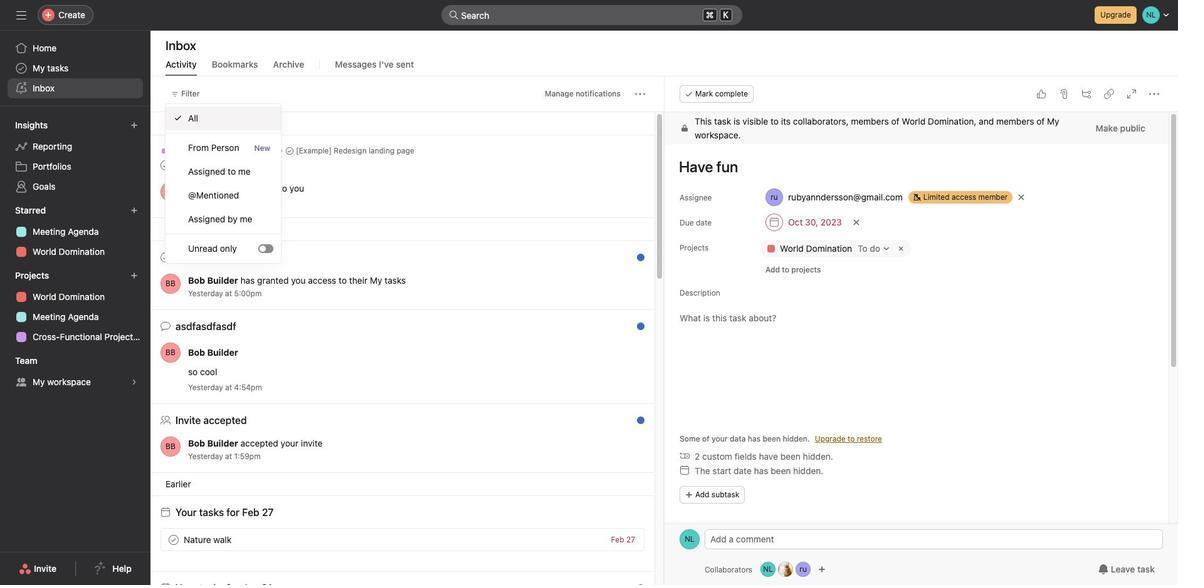 Task type: vqa. For each thing, say whether or not it's contained in the screenshot.
radio item
yes



Task type: locate. For each thing, give the bounding box(es) containing it.
prominent image
[[449, 10, 459, 20]]

remove image
[[896, 244, 906, 254]]

have fun dialog
[[665, 77, 1178, 586]]

0 horizontal spatial add or remove collaborators image
[[778, 563, 793, 578]]

add items to starred image
[[130, 207, 138, 214]]

more actions image
[[635, 89, 645, 99]]

0 vertical spatial archive notification image
[[631, 256, 641, 266]]

new insights image
[[130, 122, 138, 129]]

open user profile image
[[161, 182, 181, 202], [161, 274, 181, 294], [161, 437, 181, 457], [680, 530, 700, 550]]

2 add or remove collaborators image from the left
[[796, 563, 811, 578]]

1 vertical spatial archive notification image
[[631, 419, 641, 429]]

1 horizontal spatial add or remove collaborators image
[[796, 563, 811, 578]]

1 archive notification image from the top
[[631, 256, 641, 266]]

archive notification image
[[631, 325, 641, 335]]

None field
[[441, 5, 742, 25]]

main content
[[665, 112, 1169, 586]]

add or remove collaborators image
[[778, 563, 793, 578], [796, 563, 811, 578]]

radio item
[[166, 107, 281, 130]]

teams element
[[0, 350, 151, 395]]

1 add or remove collaborators image from the left
[[778, 563, 793, 578]]

1 horizontal spatial add or remove collaborators image
[[819, 566, 826, 574]]

full screen image
[[1127, 89, 1137, 99]]

see details, my workspace image
[[130, 379, 138, 386]]

add or remove collaborators image
[[761, 563, 776, 578], [819, 566, 826, 574]]

archive notification image
[[631, 256, 641, 266], [631, 419, 641, 429]]



Task type: describe. For each thing, give the bounding box(es) containing it.
more actions for this task image
[[1150, 89, 1160, 99]]

2 archive notification image from the top
[[631, 419, 641, 429]]

copy task link image
[[1104, 89, 1114, 99]]

new project or portfolio image
[[130, 272, 138, 280]]

your tasks for jan 31, task element
[[176, 583, 272, 586]]

your tasks for feb 27, task element
[[176, 507, 274, 519]]

message icon image
[[161, 322, 171, 332]]

Search tasks, projects, and more text field
[[441, 5, 742, 25]]

Mark complete checkbox
[[166, 533, 181, 548]]

0 horizontal spatial add or remove collaborators image
[[761, 563, 776, 578]]

main content inside have fun dialog
[[665, 112, 1169, 586]]

hide sidebar image
[[16, 10, 26, 20]]

open user profile image
[[161, 343, 181, 363]]

global element
[[0, 31, 151, 106]]

insights element
[[0, 114, 151, 199]]

starred element
[[0, 199, 151, 265]]

Task Name text field
[[671, 152, 1154, 181]]

add subtask image
[[1082, 89, 1092, 99]]

remove assignee image
[[1018, 194, 1026, 201]]

mark complete image
[[166, 533, 181, 548]]

clear due date image
[[853, 219, 860, 226]]

attachments: add a file to this task, have fun image
[[1059, 89, 1069, 99]]

0 likes. click to like this task image
[[1037, 89, 1047, 99]]

projects element
[[0, 265, 151, 350]]



